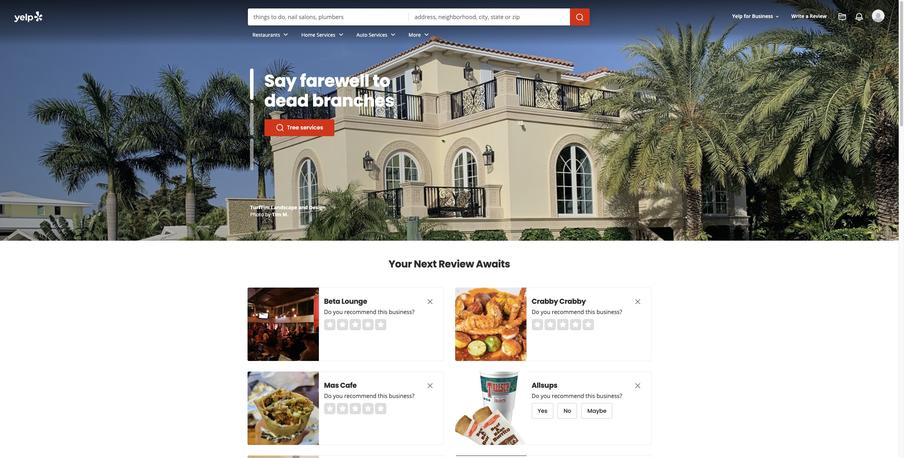Task type: locate. For each thing, give the bounding box(es) containing it.
0 horizontal spatial services
[[317, 31, 335, 38]]

dismiss card image
[[426, 298, 434, 306], [633, 298, 642, 306], [426, 382, 434, 390], [633, 382, 642, 390]]

home
[[301, 31, 315, 38]]

m.
[[283, 211, 289, 218]]

say
[[264, 69, 297, 93]]

business? up the "maybe" at the right bottom
[[597, 392, 622, 400]]

no
[[564, 407, 571, 415]]

(no rating) image down lounge
[[324, 319, 386, 331]]

tim m. link
[[272, 211, 289, 218]]

rating element for cafe
[[324, 403, 386, 415]]

do down mas
[[324, 392, 332, 400]]

business? down crabby crabby link
[[597, 308, 622, 316]]

1 24 search v2 image from the top
[[276, 104, 284, 112]]

chimney inside blackburn chimney photo from the business owner
[[277, 204, 299, 211]]

0 horizontal spatial none field
[[254, 13, 403, 21]]

services for home services
[[317, 31, 335, 38]]

the
[[347, 69, 375, 93], [278, 211, 285, 218]]

(no rating) image
[[324, 319, 386, 331], [532, 319, 594, 331], [324, 403, 386, 415]]

0 horizontal spatial crabby
[[532, 297, 558, 307]]

2 24 search v2 image from the top
[[276, 124, 284, 132]]

do you recommend this business?
[[324, 308, 415, 316], [532, 308, 622, 316], [324, 392, 415, 400], [532, 392, 622, 400]]

0 vertical spatial the
[[347, 69, 375, 93]]

0 horizontal spatial 24 chevron down v2 image
[[282, 31, 290, 39]]

tree
[[287, 124, 299, 132]]

1 vertical spatial the
[[278, 211, 285, 218]]

owner
[[308, 211, 323, 218]]

review right a
[[810, 13, 827, 20]]

(no rating) image for cafe
[[324, 403, 386, 415]]

lounge
[[342, 297, 367, 307]]

None radio
[[324, 319, 335, 331], [349, 319, 361, 331], [362, 319, 374, 331], [375, 319, 386, 331], [532, 319, 543, 331], [544, 319, 556, 331], [557, 319, 568, 331], [570, 319, 581, 331], [337, 403, 348, 415], [349, 403, 361, 415], [324, 319, 335, 331], [349, 319, 361, 331], [362, 319, 374, 331], [375, 319, 386, 331], [532, 319, 543, 331], [544, 319, 556, 331], [557, 319, 568, 331], [570, 319, 581, 331], [337, 403, 348, 415], [349, 403, 361, 415]]

24 chevron down v2 image for more
[[422, 31, 431, 39]]

services right auto
[[369, 31, 387, 38]]

photo of carmelina's image
[[247, 456, 319, 458]]

24 chevron down v2 image inside auto services link
[[389, 31, 397, 39]]

recommend down mas cafe link
[[344, 392, 376, 400]]

1 horizontal spatial 24 chevron down v2 image
[[422, 31, 431, 39]]

24 chevron down v2 image inside the more link
[[422, 31, 431, 39]]

chimney
[[287, 104, 312, 112], [277, 204, 299, 211]]

you down allsups
[[541, 392, 550, 400]]

services
[[317, 31, 335, 38], [369, 31, 387, 38]]

1 24 chevron down v2 image from the left
[[337, 31, 345, 39]]

0 horizontal spatial review
[[439, 257, 474, 271]]

give soot the boot
[[264, 69, 418, 93]]

soot
[[306, 69, 344, 93]]

this for cafe
[[378, 392, 388, 400]]

no button
[[558, 403, 577, 419]]

tree services link
[[264, 119, 334, 136]]

1 horizontal spatial crabby
[[560, 297, 586, 307]]

business categories element
[[247, 25, 885, 46]]

photo of beta lounge image
[[247, 288, 319, 361]]

0 vertical spatial review
[[810, 13, 827, 20]]

review inside write a review 'link'
[[810, 13, 827, 20]]

16 chevron down v2 image
[[775, 14, 780, 19]]

2 crabby from the left
[[560, 297, 586, 307]]

1 none field from the left
[[254, 13, 403, 21]]

do you recommend this business? down crabby crabby link
[[532, 308, 622, 316]]

photo of mas cafe image
[[247, 372, 319, 445]]

0 horizontal spatial 24 chevron down v2 image
[[337, 31, 345, 39]]

rating element for lounge
[[324, 319, 386, 331]]

24 search v2 image
[[276, 104, 284, 112], [276, 124, 284, 132]]

recommend
[[344, 308, 376, 316], [552, 308, 584, 316], [344, 392, 376, 400], [552, 392, 584, 400]]

24 chevron down v2 image left auto
[[337, 31, 345, 39]]

24 search v2 image left tree on the left of page
[[276, 124, 284, 132]]

tree services
[[287, 124, 323, 132]]

mas cafe
[[324, 381, 357, 391]]

24 search v2 image down say
[[276, 104, 284, 112]]

photo of hope plumbing image
[[455, 456, 526, 458]]

(no rating) image down cafe
[[324, 403, 386, 415]]

photo of allsups image
[[455, 372, 526, 445]]

yes button
[[532, 403, 553, 419]]

your next review awaits
[[389, 257, 510, 271]]

photo
[[250, 211, 264, 218], [250, 211, 264, 218]]

0 vertical spatial chimney
[[287, 104, 312, 112]]

from
[[265, 211, 277, 218]]

services
[[300, 124, 323, 132]]

dismiss card image for cafe
[[426, 382, 434, 390]]

(no rating) image down crabby crabby
[[532, 319, 594, 331]]

do down beta
[[324, 308, 332, 316]]

this for crabby
[[586, 308, 595, 316]]

business? down mas cafe link
[[389, 392, 415, 400]]

1 horizontal spatial review
[[810, 13, 827, 20]]

2 none field from the left
[[415, 13, 564, 21]]

review right next
[[439, 257, 474, 271]]

24 search v2 image inside chimney sweep "link"
[[276, 104, 284, 112]]

this
[[378, 308, 388, 316], [586, 308, 595, 316], [378, 392, 388, 400], [586, 392, 595, 400]]

rating element down lounge
[[324, 319, 386, 331]]

24 chevron down v2 image
[[282, 31, 290, 39], [389, 31, 397, 39]]

chimney up tree services link
[[287, 104, 312, 112]]

blackburn chimney photo from the business owner
[[250, 204, 323, 218]]

1 vertical spatial chimney
[[277, 204, 299, 211]]

services for auto services
[[369, 31, 387, 38]]

you down beta
[[333, 308, 343, 316]]

rating element down crabby crabby
[[532, 319, 594, 331]]

review for next
[[439, 257, 474, 271]]

crabby crabby link
[[532, 297, 620, 307]]

say farewell to dead branches
[[264, 69, 394, 113]]

review
[[810, 13, 827, 20], [439, 257, 474, 271]]

this down beta lounge link at left
[[378, 308, 388, 316]]

1 vertical spatial 24 search v2 image
[[276, 124, 284, 132]]

2 24 chevron down v2 image from the left
[[422, 31, 431, 39]]

you
[[333, 308, 343, 316], [541, 308, 550, 316], [333, 392, 343, 400], [541, 392, 550, 400]]

rating element down cafe
[[324, 403, 386, 415]]

do you recommend this business? down mas cafe link
[[324, 392, 415, 400]]

24 chevron down v2 image
[[337, 31, 345, 39], [422, 31, 431, 39]]

1 24 chevron down v2 image from the left
[[282, 31, 290, 39]]

1 services from the left
[[317, 31, 335, 38]]

24 chevron down v2 image inside restaurants link
[[282, 31, 290, 39]]

photo inside 'turftim landscape and design photo by tim m.'
[[250, 211, 264, 218]]

by
[[265, 211, 271, 218]]

None search field
[[0, 0, 899, 52], [248, 8, 591, 25], [0, 0, 899, 52], [248, 8, 591, 25]]

none field find
[[254, 13, 403, 21]]

you down mas cafe
[[333, 392, 343, 400]]

more link
[[403, 25, 436, 46]]

24 search v2 image inside tree services link
[[276, 124, 284, 132]]

24 chevron down v2 image right restaurants
[[282, 31, 290, 39]]

yes
[[538, 407, 547, 415]]

chimney up m.
[[277, 204, 299, 211]]

0 horizontal spatial the
[[278, 211, 285, 218]]

1 crabby from the left
[[532, 297, 558, 307]]

mas cafe link
[[324, 381, 412, 391]]

branches
[[312, 89, 394, 113]]

this down crabby crabby link
[[586, 308, 595, 316]]

24 chevron down v2 image right more
[[422, 31, 431, 39]]

services right home
[[317, 31, 335, 38]]

you for crabby
[[541, 308, 550, 316]]

crabby
[[532, 297, 558, 307], [560, 297, 586, 307]]

None radio
[[337, 319, 348, 331], [583, 319, 594, 331], [324, 403, 335, 415], [362, 403, 374, 415], [375, 403, 386, 415], [337, 319, 348, 331], [583, 319, 594, 331], [324, 403, 335, 415], [362, 403, 374, 415], [375, 403, 386, 415]]

yelp for business button
[[730, 10, 783, 23]]

rating element
[[324, 319, 386, 331], [532, 319, 594, 331], [324, 403, 386, 415]]

do for crabby
[[532, 308, 539, 316]]

business
[[287, 211, 307, 218]]

business? down beta lounge link at left
[[389, 308, 415, 316]]

0 vertical spatial 24 search v2 image
[[276, 104, 284, 112]]

1 horizontal spatial none field
[[415, 13, 564, 21]]

auto
[[357, 31, 367, 38]]

do you recommend this business? down beta lounge link at left
[[324, 308, 415, 316]]

dismiss card image for lounge
[[426, 298, 434, 306]]

do down crabby crabby
[[532, 308, 539, 316]]

business?
[[389, 308, 415, 316], [597, 308, 622, 316], [389, 392, 415, 400], [597, 392, 622, 400]]

1 horizontal spatial services
[[369, 31, 387, 38]]

this down mas cafe link
[[378, 392, 388, 400]]

None field
[[254, 13, 403, 21], [415, 13, 564, 21]]

user actions element
[[727, 9, 895, 52]]

recommend down lounge
[[344, 308, 376, 316]]

recommend down crabby crabby link
[[552, 308, 584, 316]]

recommend for lounge
[[344, 308, 376, 316]]

1 vertical spatial review
[[439, 257, 474, 271]]

write a review link
[[789, 10, 830, 23]]

yelp
[[732, 13, 743, 20]]

tyler b. image
[[872, 10, 885, 22]]

do
[[324, 308, 332, 316], [532, 308, 539, 316], [324, 392, 332, 400], [532, 392, 539, 400]]

1 horizontal spatial 24 chevron down v2 image
[[389, 31, 397, 39]]

chimney inside "link"
[[287, 104, 312, 112]]

home services link
[[296, 25, 351, 46]]

24 chevron down v2 image right auto services
[[389, 31, 397, 39]]

24 chevron down v2 image inside home services link
[[337, 31, 345, 39]]

2 services from the left
[[369, 31, 387, 38]]

you down crabby crabby
[[541, 308, 550, 316]]

2 24 chevron down v2 image from the left
[[389, 31, 397, 39]]

your
[[389, 257, 412, 271]]

auto services link
[[351, 25, 403, 46]]

crabby crabby
[[532, 297, 586, 307]]

Near text field
[[415, 13, 564, 21]]

do you recommend this business? for lounge
[[324, 308, 415, 316]]



Task type: describe. For each thing, give the bounding box(es) containing it.
rating element for crabby
[[532, 319, 594, 331]]

recommend down allsups link
[[552, 392, 584, 400]]

photo inside blackburn chimney photo from the business owner
[[250, 211, 264, 218]]

select slide image
[[250, 69, 253, 100]]

business? for cafe
[[389, 392, 415, 400]]

tim
[[272, 211, 281, 218]]

the inside blackburn chimney photo from the business owner
[[278, 211, 285, 218]]

restaurants
[[253, 31, 280, 38]]

turftim landscape and design photo by tim m.
[[250, 204, 326, 218]]

allsups link
[[532, 381, 620, 391]]

home services
[[301, 31, 335, 38]]

24 chevron down v2 image for restaurants
[[282, 31, 290, 39]]

maybe button
[[582, 403, 613, 419]]

do for beta
[[324, 308, 332, 316]]

more
[[409, 31, 421, 38]]

this up the "maybe" at the right bottom
[[586, 392, 595, 400]]

do down allsups
[[532, 392, 539, 400]]

a
[[806, 13, 809, 20]]

mas
[[324, 381, 339, 391]]

chimney sweep link
[[264, 100, 343, 117]]

search image
[[576, 13, 584, 21]]

restaurants link
[[247, 25, 296, 46]]

this for lounge
[[378, 308, 388, 316]]

design
[[309, 204, 326, 211]]

sweep
[[314, 104, 332, 112]]

maybe
[[588, 407, 607, 415]]

farewell
[[300, 69, 369, 93]]

Find text field
[[254, 13, 403, 21]]

projects image
[[838, 13, 847, 21]]

write a review
[[792, 13, 827, 20]]

you for beta
[[333, 308, 343, 316]]

next
[[414, 257, 437, 271]]

give
[[264, 69, 303, 93]]

do you recommend this business? for crabby
[[532, 308, 622, 316]]

24 search v2 image for say farewell to dead branches
[[276, 124, 284, 132]]

allsups
[[532, 381, 558, 391]]

photo of crabby crabby image
[[455, 288, 526, 361]]

awaits
[[476, 257, 510, 271]]

none field near
[[415, 13, 564, 21]]

24 search v2 image for give soot the boot
[[276, 104, 284, 112]]

for
[[744, 13, 751, 20]]

cafe
[[340, 381, 357, 391]]

auto services
[[357, 31, 387, 38]]

24 chevron down v2 image for auto services
[[389, 31, 397, 39]]

business? for lounge
[[389, 308, 415, 316]]

notifications image
[[855, 13, 864, 21]]

dead
[[264, 89, 309, 113]]

beta lounge
[[324, 297, 367, 307]]

explore banner section banner
[[0, 0, 899, 241]]

turftim landscape and design link
[[250, 204, 326, 211]]

business? for crabby
[[597, 308, 622, 316]]

do for mas
[[324, 392, 332, 400]]

business
[[752, 13, 773, 20]]

landscape
[[271, 204, 297, 211]]

dismiss card image for crabby
[[633, 298, 642, 306]]

turftim
[[250, 204, 270, 211]]

to
[[373, 69, 390, 93]]

blackburn chimney link
[[250, 204, 299, 211]]

beta
[[324, 297, 340, 307]]

write
[[792, 13, 804, 20]]

yelp for business
[[732, 13, 773, 20]]

do you recommend this business? for cafe
[[324, 392, 415, 400]]

review for a
[[810, 13, 827, 20]]

recommend for crabby
[[552, 308, 584, 316]]

24 chevron down v2 image for home services
[[337, 31, 345, 39]]

do you recommend this business? down allsups link
[[532, 392, 622, 400]]

chimney sweep
[[287, 104, 332, 112]]

and
[[299, 204, 308, 211]]

beta lounge link
[[324, 297, 412, 307]]

recommend for cafe
[[344, 392, 376, 400]]

(no rating) image for lounge
[[324, 319, 386, 331]]

you for mas
[[333, 392, 343, 400]]

(no rating) image for crabby
[[532, 319, 594, 331]]

1 horizontal spatial the
[[347, 69, 375, 93]]

blackburn
[[250, 204, 276, 211]]

boot
[[379, 69, 418, 93]]



Task type: vqa. For each thing, say whether or not it's contained in the screenshot.
business? for Crabby
yes



